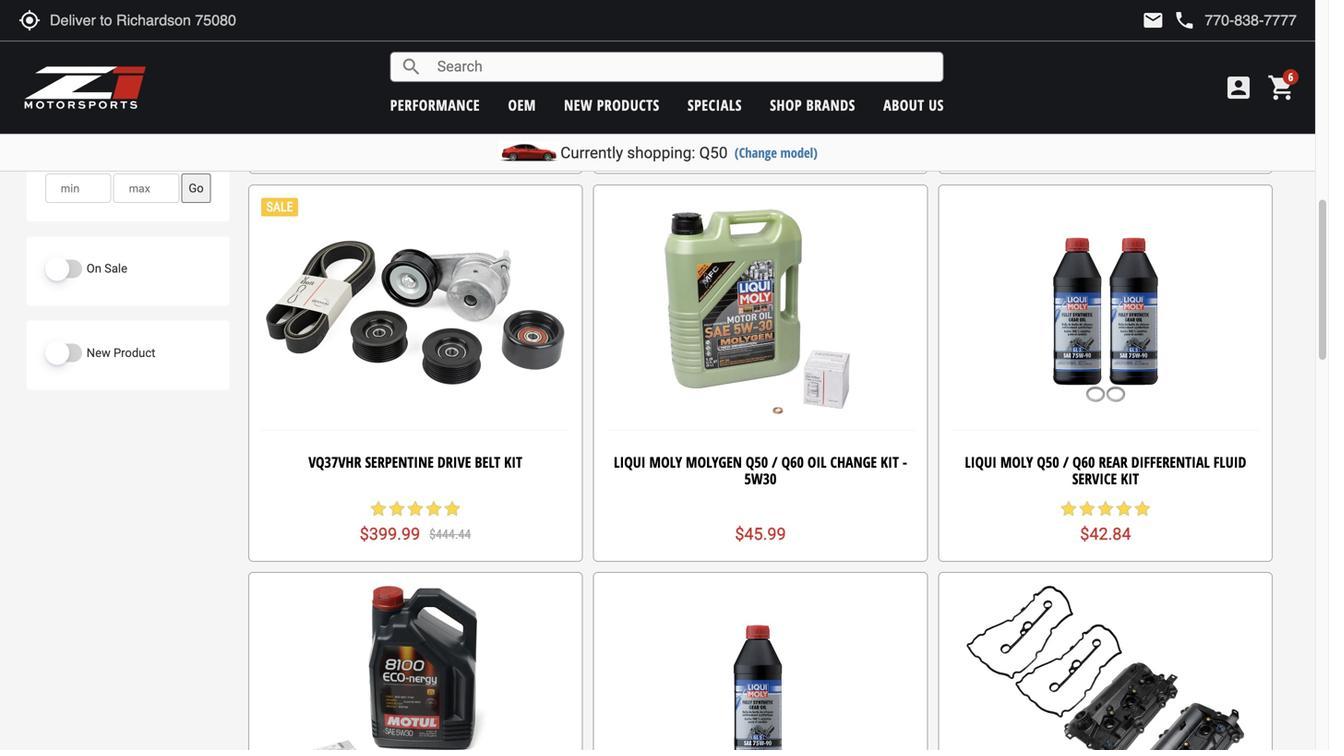 Task type: locate. For each thing, give the bounding box(es) containing it.
1 horizontal spatial infiniti
[[999, 81, 1048, 101]]

shopping_cart
[[1268, 73, 1297, 102]]

0 vertical spatial to
[[90, 94, 101, 108]]

kit
[[531, 81, 549, 101], [877, 81, 895, 101], [1225, 81, 1243, 101], [504, 453, 522, 472], [881, 453, 899, 472], [1121, 469, 1139, 489]]

rear
[[1099, 453, 1128, 472]]

infiniti
[[312, 81, 361, 101], [999, 81, 1048, 101]]

currently
[[561, 144, 623, 162]]

1 horizontal spatial q60
[[1073, 453, 1095, 472]]

liqui moly q50 / q60 rear differential fluid service kit
[[965, 453, 1247, 489]]

oem infiniti q50 transmission service kit
[[282, 81, 549, 101]]

transmission
[[391, 81, 478, 101]]

/ right "g"
[[1063, 81, 1069, 101]]

service right case
[[1176, 81, 1221, 101]]

q60 inside liqui moly q50 / q60 rear differential fluid service kit
[[1073, 453, 1095, 472]]

products
[[597, 95, 660, 115]]

case
[[1145, 81, 1173, 101]]

sale
[[104, 262, 127, 276]]

q60 left oil
[[782, 453, 804, 472]]

drive
[[437, 453, 471, 472]]

0 horizontal spatial q60
[[782, 453, 804, 472]]

shopping:
[[627, 144, 696, 162]]

fluid
[[1214, 453, 1247, 472]]

star star
[[715, 112, 751, 130], [770, 112, 807, 130]]

$45.99
[[735, 525, 786, 544]]

q50 right molygen
[[746, 453, 768, 472]]

my_location
[[18, 9, 41, 31]]

about us link
[[884, 95, 944, 115]]

/ inside liqui moly q50 / q60 rear differential fluid service kit
[[1063, 453, 1069, 472]]

max number field
[[113, 174, 179, 203]]

0 horizontal spatial infiniti
[[312, 81, 361, 101]]

molygen
[[686, 453, 742, 472]]

$100 up $100 to $500
[[95, 69, 122, 83]]

account_box
[[1224, 73, 1254, 102]]

1 horizontal spatial service
[[1072, 469, 1117, 489]]

under  $100
[[57, 69, 122, 83]]

/ for liqui
[[1063, 453, 1069, 472]]

phone
[[1174, 9, 1196, 31]]

1 horizontal spatial star star
[[770, 112, 807, 130]]

$500 to $1000
[[57, 119, 137, 133]]

to for $500
[[90, 119, 101, 133]]

q50 left front
[[657, 81, 679, 101]]

/ left rear
[[1063, 453, 1069, 472]]

oem link
[[508, 95, 536, 115]]

to up the $500 to $1000
[[90, 94, 101, 108]]

service up star star star star star $42.84 on the right bottom of the page
[[1072, 469, 1117, 489]]

0 vertical spatial $100
[[95, 69, 122, 83]]

new products link
[[564, 95, 660, 115]]

q50 right moly
[[1037, 453, 1059, 472]]

service inside liqui moly q50 / q60 rear differential fluid service kit
[[1072, 469, 1117, 489]]

kit up star star star star star $42.84 on the right bottom of the page
[[1121, 469, 1139, 489]]

service right transmission
[[482, 81, 527, 101]]

infiniti for q50
[[312, 81, 361, 101]]

star
[[715, 112, 733, 130], [733, 112, 751, 130], [770, 112, 788, 130], [788, 112, 807, 130], [369, 500, 388, 518], [388, 500, 406, 518], [406, 500, 425, 518], [425, 500, 443, 518], [443, 500, 462, 518], [1060, 500, 1078, 518], [1078, 500, 1097, 518], [1097, 500, 1115, 518], [1115, 500, 1134, 518], [1134, 500, 1152, 518]]

1 horizontal spatial $500
[[104, 94, 131, 108]]

shop brands
[[770, 95, 856, 115]]

oem for the oem link
[[508, 95, 536, 115]]

star star down fender
[[715, 112, 751, 130]]

oem for oem infiniti g / q transfer case service kit
[[969, 81, 995, 101]]

q50 inside liqui moly q50 / q60 rear differential fluid service kit
[[1037, 453, 1059, 472]]

q50
[[365, 81, 387, 101], [657, 81, 679, 101], [699, 144, 728, 162], [746, 453, 768, 472], [1037, 453, 1059, 472]]

front
[[683, 81, 720, 101]]

2 to from the top
[[90, 119, 101, 133]]

0 horizontal spatial $100
[[60, 94, 87, 108]]

1 vertical spatial to
[[90, 119, 101, 133]]

$15.96
[[735, 137, 786, 156]]

None radio
[[45, 93, 57, 105]]

fender
[[724, 81, 768, 101]]

oem q50 front fender liner hardware kit
[[626, 81, 895, 101]]

q50 left (change
[[699, 144, 728, 162]]

service
[[482, 81, 527, 101], [1176, 81, 1221, 101], [1072, 469, 1117, 489]]

to down $100 to $500
[[90, 119, 101, 133]]

$500 up the "$1000"
[[104, 94, 131, 108]]

0 vertical spatial $500
[[104, 94, 131, 108]]

$100
[[95, 69, 122, 83], [60, 94, 87, 108]]

go button
[[181, 174, 211, 203]]

model)
[[781, 144, 818, 162]]

g
[[1051, 81, 1059, 101]]

currently shopping: q50 (change model)
[[561, 144, 818, 162]]

specials link
[[688, 95, 742, 115]]

$100 down under
[[60, 94, 87, 108]]

$500 down $100 to $500
[[60, 119, 87, 133]]

oem
[[282, 81, 309, 101], [626, 81, 653, 101], [969, 81, 995, 101], [508, 95, 536, 115]]

$444.44
[[429, 527, 471, 542]]

0 horizontal spatial $500
[[60, 119, 87, 133]]

to for $100
[[90, 94, 101, 108]]

star star down liner
[[770, 112, 807, 130]]

new
[[564, 95, 593, 115]]

q60 left rear
[[1073, 453, 1095, 472]]

2 infiniti from the left
[[999, 81, 1048, 101]]

/ left oil
[[772, 453, 778, 472]]

2 q60 from the left
[[1073, 453, 1095, 472]]

1 infiniti from the left
[[312, 81, 361, 101]]

(change model) link
[[735, 144, 818, 162]]

0 horizontal spatial star star
[[715, 112, 751, 130]]

to
[[90, 94, 101, 108], [90, 119, 101, 133]]

None radio
[[45, 68, 57, 80]]

on
[[87, 262, 101, 276]]

oem infiniti g / q transfer case service kit
[[969, 81, 1243, 101]]

q50 left transmission
[[365, 81, 387, 101]]

1 to from the top
[[90, 94, 101, 108]]

search
[[400, 56, 423, 78]]

$100 to $500
[[57, 94, 131, 108]]

1 vertical spatial $500
[[60, 119, 87, 133]]

$500
[[104, 94, 131, 108], [60, 119, 87, 133]]

/
[[1063, 81, 1069, 101], [772, 453, 778, 472], [1063, 453, 1069, 472]]

min number field
[[45, 174, 111, 203]]

1 q60 from the left
[[782, 453, 804, 472]]

mail
[[1142, 9, 1164, 31]]

/ inside liqui moly molygen q50 / q60 oil change kit - 5w30
[[772, 453, 778, 472]]

phone link
[[1174, 9, 1297, 31]]

on sale
[[87, 262, 127, 276]]

q
[[1073, 81, 1081, 101]]

about us
[[884, 95, 944, 115]]

change
[[830, 453, 877, 472]]

oil
[[808, 453, 827, 472]]

kit left '-'
[[881, 453, 899, 472]]

q60
[[782, 453, 804, 472], [1073, 453, 1095, 472]]



Task type: vqa. For each thing, say whether or not it's contained in the screenshot.
first & from the bottom
no



Task type: describe. For each thing, give the bounding box(es) containing it.
liqui
[[614, 453, 646, 472]]

hardware
[[808, 81, 873, 101]]

$101.88
[[385, 137, 446, 156]]

kit inside liqui moly molygen q50 / q60 oil change kit - 5w30
[[881, 453, 899, 472]]

vq37vhr serpentine drive belt kit
[[309, 453, 522, 472]]

$399.99
[[360, 525, 420, 544]]

under
[[60, 69, 92, 83]]

z1 motorsports logo image
[[23, 65, 147, 111]]

q50 for liqui
[[1037, 453, 1059, 472]]

q50 for currently
[[699, 144, 728, 162]]

2 horizontal spatial service
[[1176, 81, 1221, 101]]

account_box link
[[1220, 73, 1258, 102]]

(change
[[735, 144, 777, 162]]

liner
[[771, 81, 805, 101]]

differential
[[1131, 453, 1210, 472]]

0 horizontal spatial service
[[482, 81, 527, 101]]

mail phone
[[1142, 9, 1196, 31]]

1 star star from the left
[[715, 112, 751, 130]]

kit right belt
[[504, 453, 522, 472]]

all
[[57, 44, 74, 58]]

1 vertical spatial $100
[[60, 94, 87, 108]]

moly
[[649, 453, 682, 472]]

performance link
[[390, 95, 480, 115]]

price
[[43, 10, 75, 32]]

-
[[903, 453, 907, 472]]

$1000
[[104, 119, 137, 133]]

moly
[[1001, 453, 1033, 472]]

liqui moly molygen q50 / q60 oil change kit - 5w30
[[614, 453, 907, 489]]

1 horizontal spatial $100
[[95, 69, 122, 83]]

star star star star star $42.84
[[1060, 500, 1152, 544]]

liqui
[[965, 453, 997, 472]]

shopping_cart link
[[1263, 73, 1297, 102]]

product
[[113, 346, 155, 360]]

brands
[[806, 95, 856, 115]]

kit inside liqui moly q50 / q60 rear differential fluid service kit
[[1121, 469, 1139, 489]]

5w30
[[745, 469, 777, 489]]

us
[[929, 95, 944, 115]]

new products
[[564, 95, 660, 115]]

new product
[[87, 346, 155, 360]]

shop brands link
[[770, 95, 856, 115]]

new
[[87, 346, 111, 360]]

shop
[[770, 95, 802, 115]]

mail link
[[1142, 9, 1164, 31]]

oem for oem q50 front fender liner hardware kit
[[626, 81, 653, 101]]

2 star star from the left
[[770, 112, 807, 130]]

performance
[[390, 95, 480, 115]]

Search search field
[[423, 53, 943, 81]]

specials
[[688, 95, 742, 115]]

q60 inside liqui moly molygen q50 / q60 oil change kit - 5w30
[[782, 453, 804, 472]]

q50 for oem
[[365, 81, 387, 101]]

serpentine
[[365, 453, 434, 472]]

about
[[884, 95, 925, 115]]

infiniti for g
[[999, 81, 1048, 101]]

oem for oem infiniti q50 transmission service kit
[[282, 81, 309, 101]]

$42.84
[[1080, 525, 1131, 544]]

/ for oem
[[1063, 81, 1069, 101]]

star star star star star $399.99 $444.44
[[360, 500, 471, 544]]

$28.24
[[1080, 137, 1131, 156]]

vq37vhr
[[309, 453, 361, 472]]

q50 inside liqui moly molygen q50 / q60 oil change kit - 5w30
[[746, 453, 768, 472]]

transfer
[[1085, 81, 1142, 101]]

belt
[[475, 453, 500, 472]]

go
[[189, 181, 204, 195]]

kit right the hardware
[[877, 81, 895, 101]]

kit left the new
[[531, 81, 549, 101]]

kit left shopping_cart link
[[1225, 81, 1243, 101]]



